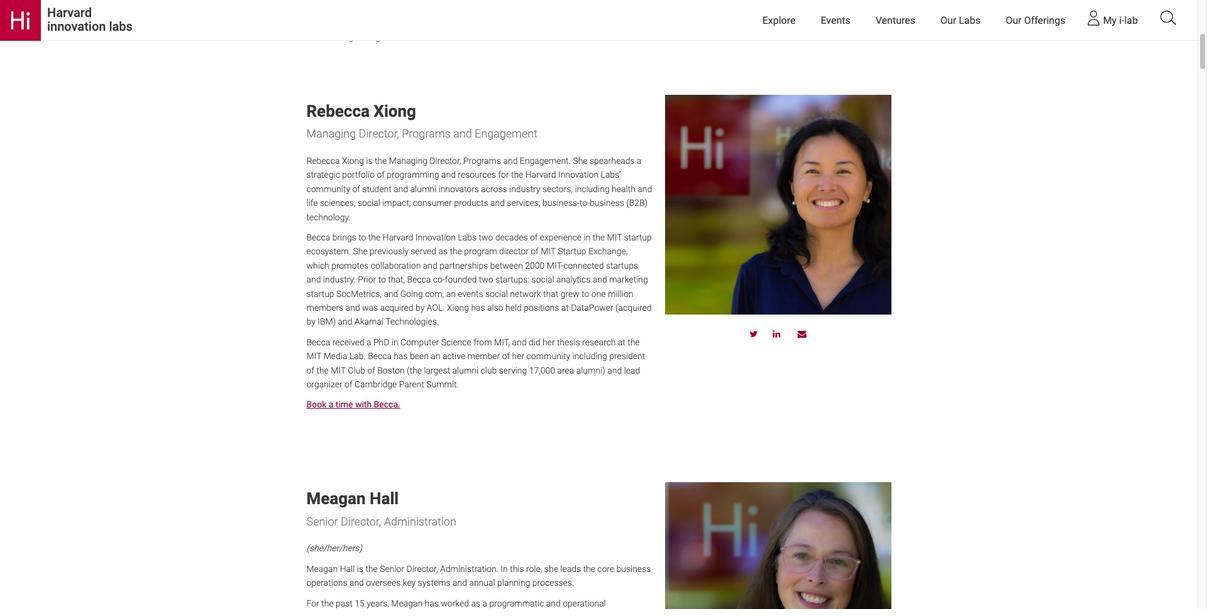 Task type: vqa. For each thing, say whether or not it's contained in the screenshot.
top Boston
yes



Task type: locate. For each thing, give the bounding box(es) containing it.
senior director, administration
[[306, 515, 456, 528]]

2 horizontal spatial one
[[591, 289, 606, 299]]

social inside rebecca xiong is the managing director, programs and engagement. she spearheads a strategic portfolio of programming and resources for the harvard innovation labs' community of student and alumni innovators across industry sectors, including health and life sciences; social impact; consumer products and services; business-to-business (b2b) technology.
[[358, 198, 380, 208]]

events link
[[808, 0, 863, 41]]

boston inside as one of boston's "40 under 40" and by the greater boston chamber of commerce as one of boston's "ten outstanding young leaders." he lives in newton with his wife and three children.
[[394, 18, 421, 28]]

director, inside meagan hall is the senior director, administration. in this role, she leads the core business operations and oversees key systems and annual planning processes.
[[406, 564, 438, 575]]

health
[[612, 184, 635, 194]]

and left did
[[512, 337, 527, 347]]

mit-
[[547, 261, 563, 271]]

0 vertical spatial social
[[358, 198, 380, 208]]

to right grew
[[582, 289, 589, 299]]

mit left media
[[306, 351, 321, 362]]

is down '(she/her/hers)'
[[357, 564, 363, 575]]

a left time
[[329, 400, 333, 410]]

xiong for rebecca xiong is the managing director, programs and engagement. she spearheads a strategic portfolio of programming and resources for the harvard innovation labs' community of student and alumni innovators across industry sectors, including health and life sciences; social impact; consumer products and services; business-to-business (b2b) technology.
[[342, 156, 364, 166]]

1 horizontal spatial she
[[573, 156, 588, 166]]

ibm)
[[318, 317, 336, 327]]

1 horizontal spatial hall
[[370, 490, 399, 509]]

sciences;
[[320, 198, 356, 208]]

managing inside rebecca xiong is the managing director, programs and engagement. she spearheads a strategic portfolio of programming and resources for the harvard innovation labs' community of student and alumni innovators across industry sectors, including health and life sciences; social impact; consumer products and services; business-to-business (b2b) technology.
[[389, 156, 427, 166]]

0 horizontal spatial programs
[[402, 127, 451, 140]]

1 horizontal spatial xiong
[[374, 102, 416, 120]]

0 horizontal spatial community
[[306, 184, 350, 194]]

young
[[356, 32, 380, 42]]

the inside as one of boston's "40 under 40" and by the greater boston chamber of commerce as one of boston's "ten outstanding young leaders." he lives in newton with his wife and three children.
[[349, 18, 361, 28]]

"ten
[[588, 18, 605, 28]]

1 horizontal spatial labs
[[959, 14, 981, 26]]

to-
[[580, 198, 590, 208]]

1 horizontal spatial has
[[425, 599, 439, 609]]

has down events
[[471, 303, 485, 313]]

as up "wife"
[[536, 4, 545, 14]]

0 horizontal spatial one
[[527, 18, 541, 28]]

held
[[505, 303, 522, 313]]

business-
[[543, 198, 580, 208]]

1 vertical spatial is
[[357, 564, 363, 575]]

senior
[[306, 515, 338, 528], [380, 564, 404, 575]]

0 vertical spatial labs
[[959, 14, 981, 26]]

1 vertical spatial community
[[527, 351, 570, 362]]

1 vertical spatial she
[[353, 247, 368, 257]]

hall
[[370, 490, 399, 509], [340, 564, 355, 575]]

experience
[[540, 233, 582, 243]]

0 vertical spatial managing
[[306, 127, 356, 140]]

1 vertical spatial alumni
[[452, 366, 479, 376]]

0 vertical spatial two
[[479, 233, 493, 243]]

0 vertical spatial xiong
[[374, 102, 416, 120]]

socmetrics,
[[336, 289, 382, 299]]

including inside becca received a phd in computer science from mit, and did her thesis research at the mit media lab. becca has been an active member of her community including president of the mit club of boston (the largest alumni club serving 17,000 area alumni) and lead organizer of cambridge parent summit.
[[572, 351, 607, 362]]

2 our from the left
[[1006, 14, 1022, 26]]

0 horizontal spatial in
[[392, 337, 398, 347]]

a left phd
[[367, 337, 371, 347]]

community inside becca received a phd in computer science from mit, and did her thesis research at the mit media lab. becca has been an active member of her community including president of the mit club of boston (the largest alumni club serving 17,000 area alumni) and lead organizer of cambridge parent summit.
[[527, 351, 570, 362]]

0 horizontal spatial is
[[357, 564, 363, 575]]

1 rebecca from the top
[[306, 102, 370, 120]]

as inside for the past 15 years, meagan has worked as a programmatic and operational
[[471, 599, 480, 609]]

1 vertical spatial including
[[572, 351, 607, 362]]

0 vertical spatial by
[[338, 18, 347, 28]]

0 vertical spatial to
[[358, 233, 366, 243]]

an down founded
[[446, 289, 456, 299]]

1 horizontal spatial in
[[451, 32, 458, 42]]

0 vertical spatial has
[[471, 303, 485, 313]]

and right "wife"
[[542, 32, 557, 42]]

0 horizontal spatial an
[[431, 351, 440, 362]]

student
[[362, 184, 392, 194]]

my
[[1103, 14, 1117, 26]]

business down health
[[590, 198, 624, 208]]

chamber
[[423, 18, 459, 28]]

0 horizontal spatial harvard
[[47, 5, 92, 20]]

2 rebecca from the top
[[306, 156, 340, 166]]

becca down ibm)
[[306, 337, 330, 347]]

0 vertical spatial business
[[590, 198, 624, 208]]

1 horizontal spatial her
[[543, 337, 555, 347]]

1 horizontal spatial is
[[366, 156, 373, 166]]

0 vertical spatial innovation
[[558, 170, 598, 180]]

rebecca for rebecca xiong is the managing director, programs and engagement. she spearheads a strategic portfolio of programming and resources for the harvard innovation labs' community of student and alumni innovators across industry sectors, including health and life sciences; social impact; consumer products and services; business-to-business (b2b) technology.
[[306, 156, 340, 166]]

ventures link
[[863, 0, 928, 41]]

our inside "link"
[[1006, 14, 1022, 26]]

greater
[[363, 18, 392, 28]]

as one of boston's "40 under 40" and by the greater boston chamber of commerce as one of boston's "ten outstanding young leaders." he lives in newton with his wife and three children.
[[306, 4, 646, 42]]

1 horizontal spatial harvard
[[383, 233, 413, 243]]

0 vertical spatial harvard
[[47, 5, 92, 20]]

2 horizontal spatial harvard
[[525, 170, 556, 180]]

has down systems
[[425, 599, 439, 609]]

1 horizontal spatial at
[[618, 337, 625, 347]]

xiong up portfolio
[[342, 156, 364, 166]]

grew
[[561, 289, 579, 299]]

(the
[[407, 366, 422, 376]]

business inside meagan hall is the senior director, administration. in this role, she leads the core business operations and oversees key systems and annual planning processes.
[[616, 564, 651, 575]]

she up promotes
[[353, 247, 368, 257]]

she left spearheads
[[573, 156, 588, 166]]

boston's up "ten
[[573, 4, 606, 14]]

a down "annual"
[[482, 599, 487, 609]]

senior up oversees at the left bottom of the page
[[380, 564, 404, 575]]

hall inside meagan hall is the senior director, administration. in this role, she leads the core business operations and oversees key systems and annual planning processes.
[[340, 564, 355, 575]]

senior inside meagan hall is the senior director, administration. in this role, she leads the core business operations and oversees key systems and annual planning processes.
[[380, 564, 404, 575]]

that
[[543, 289, 558, 299]]

alumni
[[410, 184, 436, 194], [452, 366, 479, 376]]

of up cambridge
[[367, 366, 375, 376]]

an
[[446, 289, 456, 299], [431, 351, 440, 362]]

1 horizontal spatial our
[[1006, 14, 1022, 26]]

programs up resources
[[463, 156, 501, 166]]

member
[[467, 351, 500, 362]]

her up serving
[[512, 351, 524, 362]]

0 horizontal spatial she
[[353, 247, 368, 257]]

meagan inside meagan hall is the senior director, administration. in this role, she leads the core business operations and oversees key systems and annual planning processes.
[[306, 564, 338, 575]]

aol.
[[427, 303, 445, 313]]

is up portfolio
[[366, 156, 373, 166]]

is inside rebecca xiong is the managing director, programs and engagement. she spearheads a strategic portfolio of programming and resources for the harvard innovation labs' community of student and alumni innovators across industry sectors, including health and life sciences; social impact; consumer products and services; business-to-business (b2b) technology.
[[366, 156, 373, 166]]

0 vertical spatial including
[[575, 184, 610, 194]]

1 vertical spatial to
[[378, 275, 386, 285]]

an inside becca brings to the harvard innovation labs two decades of experience in the mit startup ecosystem. she previously served as the program director of mit startup exchange, which promotes collaboration and partnerships between 2000 mit-connected startups and industry. prior to that, becca co-founded two startups: social analytics and marketing startup socmetrics, and going.com, an events social network that grew to one million members and was acquired by aol. xiong has also held positions at datapower (acquired by ibm) and akamai technologies.
[[446, 289, 456, 299]]

xiong down events
[[447, 303, 469, 313]]

across
[[481, 184, 507, 194]]

innovation
[[558, 170, 598, 180], [415, 233, 456, 243]]

boston up the leaders."
[[394, 18, 421, 28]]

2 vertical spatial meagan
[[391, 599, 423, 609]]

industry
[[509, 184, 540, 194]]

0 vertical spatial is
[[366, 156, 373, 166]]

2 vertical spatial to
[[582, 289, 589, 299]]

systems
[[418, 579, 451, 589]]

business right core
[[616, 564, 651, 575]]

program
[[464, 247, 497, 257]]

and down connected
[[593, 275, 607, 285]]

including up alumni)
[[572, 351, 607, 362]]

serving
[[499, 366, 527, 376]]

prior
[[358, 275, 376, 285]]

1 vertical spatial hall
[[340, 564, 355, 575]]

0 vertical spatial boston
[[394, 18, 421, 28]]

1 vertical spatial innovation
[[415, 233, 456, 243]]

1 vertical spatial xiong
[[342, 156, 364, 166]]

social down student
[[358, 198, 380, 208]]

0 horizontal spatial at
[[561, 303, 569, 313]]

0 horizontal spatial innovation
[[415, 233, 456, 243]]

our for our labs
[[940, 14, 956, 26]]

with right time
[[355, 400, 372, 410]]

a inside rebecca xiong is the managing director, programs and engagement. she spearheads a strategic portfolio of programming and resources for the harvard innovation labs' community of student and alumni innovators across industry sectors, including health and life sciences; social impact; consumer products and services; business-to-business (b2b) technology.
[[637, 156, 642, 166]]

1 horizontal spatial senior
[[380, 564, 404, 575]]

0 vertical spatial hall
[[370, 490, 399, 509]]

1 vertical spatial boston
[[377, 366, 405, 376]]

0 horizontal spatial has
[[394, 351, 408, 362]]

director, down rebecca xiong
[[359, 127, 399, 140]]

of right decades
[[530, 233, 538, 243]]

innovation inside rebecca xiong is the managing director, programs and engagement. she spearheads a strategic portfolio of programming and resources for the harvard innovation labs' community of student and alumni innovators across industry sectors, including health and life sciences; social impact; consumer products and services; business-to-business (b2b) technology.
[[558, 170, 598, 180]]

1 our from the left
[[940, 14, 956, 26]]

decades
[[495, 233, 528, 243]]

1 horizontal spatial programs
[[463, 156, 501, 166]]

startups
[[606, 261, 638, 271]]

hall down '(she/her/hers)'
[[340, 564, 355, 575]]

one up datapower
[[591, 289, 606, 299]]

in up startup
[[584, 233, 591, 243]]

events
[[458, 289, 483, 299]]

lead
[[624, 366, 640, 376]]

harvard inside harvard innovation labs
[[47, 5, 92, 20]]

2 vertical spatial in
[[392, 337, 398, 347]]

managing down rebecca xiong
[[306, 127, 356, 140]]

ecosystem.
[[306, 247, 351, 257]]

0 horizontal spatial xiong
[[342, 156, 364, 166]]

at inside becca brings to the harvard innovation labs two decades of experience in the mit startup ecosystem. she previously served as the program director of mit startup exchange, which promotes collaboration and partnerships between 2000 mit-connected startups and industry. prior to that, becca co-founded two startups: social analytics and marketing startup socmetrics, and going.com, an events social network that grew to one million members and was acquired by aol. xiong has also held positions at datapower (acquired by ibm) and akamai technologies.
[[561, 303, 569, 313]]

products
[[454, 198, 488, 208]]

by left ibm)
[[306, 317, 315, 327]]

director, up systems
[[406, 564, 438, 575]]

the right 'for' at bottom left
[[321, 599, 334, 609]]

1 vertical spatial by
[[416, 303, 425, 313]]

previously
[[370, 247, 409, 257]]

0 horizontal spatial social
[[358, 198, 380, 208]]

by down going.com,
[[416, 303, 425, 313]]

by up outstanding
[[338, 18, 347, 28]]

meagan hall is the senior director, administration. in this role, she leads the core business operations and oversees key systems and annual planning processes.
[[306, 564, 651, 589]]

1 vertical spatial harvard
[[525, 170, 556, 180]]

to right brings
[[358, 233, 366, 243]]

alumni inside rebecca xiong is the managing director, programs and engagement. she spearheads a strategic portfolio of programming and resources for the harvard innovation labs' community of student and alumni innovators across industry sectors, including health and life sciences; social impact; consumer products and services; business-to-business (b2b) technology.
[[410, 184, 436, 194]]

0 vertical spatial meagan
[[306, 490, 366, 509]]

xiong up 'managing director, programs and engagement'
[[374, 102, 416, 120]]

alumni up consumer
[[410, 184, 436, 194]]

resources
[[458, 170, 496, 180]]

0 vertical spatial at
[[561, 303, 569, 313]]

portfolio
[[342, 170, 375, 180]]

community inside rebecca xiong is the managing director, programs and engagement. she spearheads a strategic portfolio of programming and resources for the harvard innovation labs' community of student and alumni innovators across industry sectors, including health and life sciences; social impact; consumer products and services; business-to-business (b2b) technology.
[[306, 184, 350, 194]]

book
[[306, 400, 326, 410]]

as right worked
[[471, 599, 480, 609]]

of up 2000
[[531, 247, 539, 257]]

hall for meagan hall
[[370, 490, 399, 509]]

going.com,
[[400, 289, 444, 299]]

labs inside becca brings to the harvard innovation labs two decades of experience in the mit startup ecosystem. she previously served as the program director of mit startup exchange, which promotes collaboration and partnerships between 2000 mit-connected startups and industry. prior to that, becca co-founded two startups: social analytics and marketing startup socmetrics, and going.com, an events social network that grew to one million members and was acquired by aol. xiong has also held positions at datapower (acquired by ibm) and akamai technologies.
[[458, 233, 477, 243]]

administration.
[[440, 564, 499, 575]]

1 vertical spatial labs
[[458, 233, 477, 243]]

0 vertical spatial an
[[446, 289, 456, 299]]

a right spearheads
[[637, 156, 642, 166]]

leads
[[560, 564, 581, 575]]

an up largest
[[431, 351, 440, 362]]

datapower
[[571, 303, 613, 313]]

1 vertical spatial boston's
[[553, 18, 586, 28]]

becca.
[[374, 400, 400, 410]]

and down served
[[423, 261, 437, 271]]

0 vertical spatial startup
[[624, 233, 652, 243]]

social up "also"
[[485, 289, 508, 299]]

0 vertical spatial rebecca
[[306, 102, 370, 120]]

has inside for the past 15 years, meagan has worked as a programmatic and operational
[[425, 599, 439, 609]]

members
[[306, 303, 343, 313]]

in inside becca received a phd in computer science from mit, and did her thesis research at the mit media lab. becca has been an active member of her community including president of the mit club of boston (the largest alumni club serving 17,000 area alumni) and lead organizer of cambridge parent summit.
[[392, 337, 398, 347]]

of up organizer
[[306, 366, 314, 376]]

services;
[[507, 198, 540, 208]]

at down grew
[[561, 303, 569, 313]]

book a time with becca.
[[306, 400, 400, 410]]

director, up innovators
[[430, 156, 461, 166]]

at up president
[[618, 337, 625, 347]]

and
[[321, 18, 335, 28], [542, 32, 557, 42], [453, 127, 472, 140], [503, 156, 518, 166], [441, 170, 456, 180], [394, 184, 408, 194], [638, 184, 652, 194], [490, 198, 505, 208], [423, 261, 437, 271], [306, 275, 321, 285], [593, 275, 607, 285], [384, 289, 398, 299], [346, 303, 360, 313], [338, 317, 352, 327], [512, 337, 527, 347], [607, 366, 622, 376], [349, 579, 364, 589], [453, 579, 467, 589], [546, 599, 561, 609]]

1 vertical spatial business
[[616, 564, 651, 575]]

analytics
[[556, 275, 591, 285]]

1 vertical spatial an
[[431, 351, 440, 362]]

0 horizontal spatial senior
[[306, 515, 338, 528]]

a inside for the past 15 years, meagan has worked as a programmatic and operational
[[482, 599, 487, 609]]

the up oversees at the left bottom of the page
[[366, 564, 378, 575]]

life
[[306, 198, 318, 208]]

2 horizontal spatial has
[[471, 303, 485, 313]]

social up the that
[[532, 275, 554, 285]]

1 vertical spatial her
[[512, 351, 524, 362]]

1 horizontal spatial by
[[338, 18, 347, 28]]

the up young
[[349, 18, 361, 28]]

1 vertical spatial with
[[355, 400, 372, 410]]

two up events
[[479, 275, 493, 285]]

40"
[[306, 18, 319, 28]]

meagan down key
[[391, 599, 423, 609]]

of left "ten
[[543, 18, 551, 28]]

processes.
[[532, 579, 574, 589]]

meagan inside for the past 15 years, meagan has worked as a programmatic and operational
[[391, 599, 423, 609]]

1 horizontal spatial an
[[446, 289, 456, 299]]

boston
[[394, 18, 421, 28], [377, 366, 405, 376]]

one up three
[[547, 4, 561, 14]]

president
[[609, 351, 645, 362]]

our right ventures
[[940, 14, 956, 26]]

harvard inside rebecca xiong is the managing director, programs and engagement. she spearheads a strategic portfolio of programming and resources for the harvard innovation labs' community of student and alumni innovators across industry sectors, including health and life sciences; social impact; consumer products and services; business-to-business (b2b) technology.
[[525, 170, 556, 180]]

in inside becca brings to the harvard innovation labs two decades of experience in the mit startup ecosystem. she previously served as the program director of mit startup exchange, which promotes collaboration and partnerships between 2000 mit-connected startups and industry. prior to that, becca co-founded two startups: social analytics and marketing startup socmetrics, and going.com, an events social network that grew to one million members and was acquired by aol. xiong has also held positions at datapower (acquired by ibm) and akamai technologies.
[[584, 233, 591, 243]]

to
[[358, 233, 366, 243], [378, 275, 386, 285], [582, 289, 589, 299]]

meagan
[[306, 490, 366, 509], [306, 564, 338, 575], [391, 599, 423, 609]]

1 horizontal spatial with
[[492, 32, 509, 42]]

alumni down active in the left of the page
[[452, 366, 479, 376]]

startup up startups
[[624, 233, 652, 243]]

by
[[338, 18, 347, 28], [416, 303, 425, 313], [306, 317, 315, 327]]

in
[[451, 32, 458, 42], [584, 233, 591, 243], [392, 337, 398, 347]]

boston's up three
[[553, 18, 586, 28]]

rebecca xiong
[[306, 102, 416, 120]]

rebecca inside rebecca xiong is the managing director, programs and engagement. she spearheads a strategic portfolio of programming and resources for the harvard innovation labs' community of student and alumni innovators across industry sectors, including health and life sciences; social impact; consumer products and services; business-to-business (b2b) technology.
[[306, 156, 340, 166]]

with left his at left top
[[492, 32, 509, 42]]

a inside becca received a phd in computer science from mit, and did her thesis research at the mit media lab. becca has been an active member of her community including president of the mit club of boston (the largest alumni club serving 17,000 area alumni) and lead organizer of cambridge parent summit.
[[367, 337, 371, 347]]

xiong for rebecca xiong
[[374, 102, 416, 120]]

core
[[597, 564, 614, 575]]

mit,
[[494, 337, 510, 347]]

her right did
[[543, 337, 555, 347]]

technology.
[[306, 212, 351, 222]]

the up organizer
[[316, 366, 329, 376]]

managing
[[306, 127, 356, 140], [389, 156, 427, 166]]

0 horizontal spatial by
[[306, 317, 315, 327]]

2 vertical spatial xiong
[[447, 303, 469, 313]]

1 horizontal spatial community
[[527, 351, 570, 362]]

2 vertical spatial has
[[425, 599, 439, 609]]

0 vertical spatial programs
[[402, 127, 451, 140]]

startup
[[558, 247, 586, 257]]

and up (b2b)
[[638, 184, 652, 194]]

0 vertical spatial her
[[543, 337, 555, 347]]

the up portfolio
[[375, 156, 387, 166]]

our left offerings
[[1006, 14, 1022, 26]]

1 horizontal spatial social
[[485, 289, 508, 299]]

2 horizontal spatial in
[[584, 233, 591, 243]]

labs
[[959, 14, 981, 26], [458, 233, 477, 243]]

spearheads
[[590, 156, 635, 166]]

0 horizontal spatial with
[[355, 400, 372, 410]]

0 vertical spatial one
[[547, 4, 561, 14]]

including
[[575, 184, 610, 194], [572, 351, 607, 362]]

is
[[366, 156, 373, 166], [357, 564, 363, 575]]

she
[[544, 564, 558, 575]]

is inside meagan hall is the senior director, administration. in this role, she leads the core business operations and oversees key systems and annual planning processes.
[[357, 564, 363, 575]]

one
[[547, 4, 561, 14], [527, 18, 541, 28], [591, 289, 606, 299]]

2 vertical spatial one
[[591, 289, 606, 299]]

1 horizontal spatial one
[[547, 4, 561, 14]]

by inside as one of boston's "40 under 40" and by the greater boston chamber of commerce as one of boston's "ten outstanding young leaders." he lives in newton with his wife and three children.
[[338, 18, 347, 28]]

0 vertical spatial alumni
[[410, 184, 436, 194]]

0 horizontal spatial alumni
[[410, 184, 436, 194]]

and up impact;
[[394, 184, 408, 194]]

1 horizontal spatial managing
[[389, 156, 427, 166]]

1 vertical spatial meagan
[[306, 564, 338, 575]]

0 vertical spatial in
[[451, 32, 458, 42]]

2 vertical spatial harvard
[[383, 233, 413, 243]]

in right the lives
[[451, 32, 458, 42]]

director, down meagan hall
[[341, 515, 381, 528]]

1 horizontal spatial startup
[[624, 233, 652, 243]]

to left that,
[[378, 275, 386, 285]]

managing up programming
[[389, 156, 427, 166]]

and down administration.
[[453, 579, 467, 589]]

and up outstanding
[[321, 18, 335, 28]]

including up to-
[[575, 184, 610, 194]]

senior up '(she/her/hers)'
[[306, 515, 338, 528]]

our offerings link
[[993, 0, 1078, 41]]

1 two from the top
[[479, 233, 493, 243]]

wife
[[524, 32, 540, 42]]

as inside becca brings to the harvard innovation labs two decades of experience in the mit startup ecosystem. she previously served as the program director of mit startup exchange, which promotes collaboration and partnerships between 2000 mit-connected startups and industry. prior to that, becca co-founded two startups: social analytics and marketing startup socmetrics, and going.com, an events social network that grew to one million members and was acquired by aol. xiong has also held positions at datapower (acquired by ibm) and akamai technologies.
[[438, 247, 448, 257]]

as
[[536, 4, 545, 14], [516, 18, 525, 28], [438, 247, 448, 257], [471, 599, 480, 609]]

xiong inside rebecca xiong is the managing director, programs and engagement. she spearheads a strategic portfolio of programming and resources for the harvard innovation labs' community of student and alumni innovators across industry sectors, including health and life sciences; social impact; consumer products and services; business-to-business (b2b) technology.
[[342, 156, 364, 166]]

sectors,
[[542, 184, 573, 194]]

meagan up '(she/her/hers)'
[[306, 490, 366, 509]]

becca
[[306, 233, 330, 243], [407, 275, 431, 285], [306, 337, 330, 347], [368, 351, 392, 362]]



Task type: describe. For each thing, give the bounding box(es) containing it.
is for hall
[[357, 564, 363, 575]]

0 horizontal spatial managing
[[306, 127, 356, 140]]

2 vertical spatial social
[[485, 289, 508, 299]]

and inside for the past 15 years, meagan has worked as a programmatic and operational
[[546, 599, 561, 609]]

operations
[[306, 579, 347, 589]]

of down "mit,"
[[502, 351, 510, 362]]

received
[[332, 337, 364, 347]]

an inside becca received a phd in computer science from mit, and did her thesis research at the mit media lab. becca has been an active member of her community including president of the mit club of boston (the largest alumni club serving 17,000 area alumni) and lead organizer of cambridge parent summit.
[[431, 351, 440, 362]]

director, inside rebecca xiong is the managing director, programs and engagement. she spearheads a strategic portfolio of programming and resources for the harvard innovation labs' community of student and alumni innovators across industry sectors, including health and life sciences; social impact; consumer products and services; business-to-business (b2b) technology.
[[430, 156, 461, 166]]

of up three
[[563, 4, 571, 14]]

hall for meagan hall is the senior director, administration. in this role, she leads the core business operations and oversees key systems and annual planning processes.
[[340, 564, 355, 575]]

2 two from the top
[[479, 275, 493, 285]]

of up student
[[377, 170, 385, 180]]

founded
[[445, 275, 477, 285]]

meagan hall image
[[665, 483, 891, 610]]

cambridge
[[355, 380, 397, 390]]

and right ibm)
[[338, 317, 352, 327]]

1 vertical spatial startup
[[306, 289, 334, 299]]

alumni inside becca received a phd in computer science from mit, and did her thesis research at the mit media lab. becca has been an active member of her community including president of the mit club of boston (the largest alumni club serving 17,000 area alumni) and lead organizer of cambridge parent summit.
[[452, 366, 479, 376]]

with inside as one of boston's "40 under 40" and by the greater boston chamber of commerce as one of boston's "ten outstanding young leaders." he lives in newton with his wife and three children.
[[492, 32, 509, 42]]

for
[[306, 599, 319, 609]]

organizer
[[306, 380, 342, 390]]

role,
[[526, 564, 542, 575]]

harvard innovation labs image
[[0, 0, 41, 41]]

becca up going.com,
[[407, 275, 431, 285]]

acquired
[[380, 303, 413, 313]]

rebecca xiong image
[[665, 95, 891, 321]]

and up innovators
[[441, 170, 456, 180]]

linkedin image
[[773, 330, 780, 339]]

in inside as one of boston's "40 under 40" and by the greater boston chamber of commerce as one of boston's "ten outstanding young leaders." he lives in newton with his wife and three children.
[[451, 32, 458, 42]]

did
[[529, 337, 540, 347]]

partnerships
[[440, 261, 488, 271]]

past
[[336, 599, 353, 609]]

i-
[[1119, 14, 1124, 26]]

offerings
[[1024, 14, 1065, 26]]

our offerings
[[1006, 14, 1065, 26]]

exchange,
[[588, 247, 628, 257]]

labs'
[[601, 170, 621, 180]]

commerce
[[471, 18, 513, 28]]

mit down media
[[331, 366, 346, 376]]

mit up exchange,
[[607, 233, 622, 243]]

2 horizontal spatial by
[[416, 303, 425, 313]]

which
[[306, 261, 329, 271]]

book a time with becca. link
[[306, 400, 400, 410]]

explore
[[762, 14, 796, 26]]

mit up mit-
[[541, 247, 556, 257]]

meagan for meagan hall
[[306, 490, 366, 509]]

newton
[[460, 32, 490, 42]]

business inside rebecca xiong is the managing director, programs and engagement. she spearheads a strategic portfolio of programming and resources for the harvard innovation labs' community of student and alumni innovators across industry sectors, including health and life sciences; social impact; consumer products and services; business-to-business (b2b) technology.
[[590, 198, 624, 208]]

has inside becca brings to the harvard innovation labs two decades of experience in the mit startup ecosystem. she previously served as the program director of mit startup exchange, which promotes collaboration and partnerships between 2000 mit-connected startups and industry. prior to that, becca co-founded two startups: social analytics and marketing startup socmetrics, and going.com, an events social network that grew to one million members and was acquired by aol. xiong has also held positions at datapower (acquired by ibm) and akamai technologies.
[[471, 303, 485, 313]]

of down portfolio
[[352, 184, 360, 194]]

of down club
[[345, 380, 352, 390]]

xiong inside becca brings to the harvard innovation labs two decades of experience in the mit startup ecosystem. she previously served as the program director of mit startup exchange, which promotes collaboration and partnerships between 2000 mit-connected startups and industry. prior to that, becca co-founded two startups: social analytics and marketing startup socmetrics, and going.com, an events social network that grew to one million members and was acquired by aol. xiong has also held positions at datapower (acquired by ibm) and akamai technologies.
[[447, 303, 469, 313]]

ventures
[[876, 14, 915, 26]]

key
[[403, 579, 416, 589]]

is for xiong
[[366, 156, 373, 166]]

15
[[355, 599, 364, 609]]

from
[[473, 337, 492, 347]]

active
[[443, 351, 465, 362]]

programming
[[387, 170, 439, 180]]

alumni)
[[576, 366, 605, 376]]

as up his at left top
[[516, 18, 525, 28]]

under
[[622, 4, 646, 14]]

administration
[[384, 515, 456, 528]]

harvard innovation labs
[[47, 5, 133, 34]]

envelope image
[[798, 330, 806, 339]]

his
[[511, 32, 522, 42]]

innovation
[[47, 19, 106, 34]]

and down that,
[[384, 289, 398, 299]]

oversees
[[366, 579, 401, 589]]

and down across
[[490, 198, 505, 208]]

2 horizontal spatial to
[[582, 289, 589, 299]]

the up previously
[[368, 233, 380, 243]]

meagan for meagan hall is the senior director, administration. in this role, she leads the core business operations and oversees key systems and annual planning processes.
[[306, 564, 338, 575]]

and left lead
[[607, 366, 622, 376]]

years,
[[367, 599, 389, 609]]

my i-lab link
[[1090, 0, 1150, 41]]

harvard inside becca brings to the harvard innovation labs two decades of experience in the mit startup ecosystem. she previously served as the program director of mit startup exchange, which promotes collaboration and partnerships between 2000 mit-connected startups and industry. prior to that, becca co-founded two startups: social analytics and marketing startup socmetrics, and going.com, an events social network that grew to one million members and was acquired by aol. xiong has also held positions at datapower (acquired by ibm) and akamai technologies.
[[383, 233, 413, 243]]

area
[[557, 366, 574, 376]]

director
[[499, 247, 529, 257]]

collaboration
[[371, 261, 421, 271]]

1 vertical spatial one
[[527, 18, 541, 28]]

the right the for at the left of page
[[511, 170, 523, 180]]

and up the for at the left of page
[[503, 156, 518, 166]]

and down which
[[306, 275, 321, 285]]

0 vertical spatial senior
[[306, 515, 338, 528]]

innovation inside becca brings to the harvard innovation labs two decades of experience in the mit startup ecosystem. she previously served as the program director of mit startup exchange, which promotes collaboration and partnerships between 2000 mit-connected startups and industry. prior to that, becca co-founded two startups: social analytics and marketing startup socmetrics, and going.com, an events social network that grew to one million members and was acquired by aol. xiong has also held positions at datapower (acquired by ibm) and akamai technologies.
[[415, 233, 456, 243]]

(b2b)
[[626, 198, 648, 208]]

annual
[[469, 579, 495, 589]]

planning
[[497, 579, 530, 589]]

one inside becca brings to the harvard innovation labs two decades of experience in the mit startup ecosystem. she previously served as the program director of mit startup exchange, which promotes collaboration and partnerships between 2000 mit-connected startups and industry. prior to that, becca co-founded two startups: social analytics and marketing startup socmetrics, and going.com, an events social network that grew to one million members and was acquired by aol. xiong has also held positions at datapower (acquired by ibm) and akamai technologies.
[[591, 289, 606, 299]]

2000
[[525, 261, 545, 271]]

0 horizontal spatial her
[[512, 351, 524, 362]]

rebecca for rebecca xiong
[[306, 102, 370, 120]]

the up exchange,
[[593, 233, 605, 243]]

our for our offerings
[[1006, 14, 1022, 26]]

for
[[498, 170, 509, 180]]

of up newton
[[461, 18, 469, 28]]

was
[[362, 303, 378, 313]]

operational
[[563, 599, 606, 609]]

in
[[501, 564, 508, 575]]

worked
[[441, 599, 469, 609]]

network
[[510, 289, 541, 299]]

1 horizontal spatial to
[[378, 275, 386, 285]]

engagement.
[[520, 156, 571, 166]]

0 vertical spatial boston's
[[573, 4, 606, 14]]

innovators
[[439, 184, 479, 194]]

served
[[411, 247, 436, 257]]

summit.
[[426, 380, 459, 390]]

programs inside rebecca xiong is the managing director, programs and engagement. she spearheads a strategic portfolio of programming and resources for the harvard innovation labs' community of student and alumni innovators across industry sectors, including health and life sciences; social impact; consumer products and services; business-to-business (b2b) technology.
[[463, 156, 501, 166]]

the up partnerships on the top of the page
[[450, 247, 462, 257]]

strategic
[[306, 170, 340, 180]]

thesis
[[557, 337, 580, 347]]

the left core
[[583, 564, 595, 575]]

2 vertical spatial by
[[306, 317, 315, 327]]

impact;
[[382, 198, 411, 208]]

marketing
[[609, 275, 648, 285]]

promotes
[[331, 261, 369, 271]]

the inside for the past 15 years, meagan has worked as a programmatic and operational
[[321, 599, 334, 609]]

lab
[[1124, 14, 1138, 26]]

children.
[[581, 32, 613, 42]]

twitter image
[[750, 330, 758, 339]]

engagement
[[475, 127, 537, 140]]

million
[[608, 289, 633, 299]]

becca down phd
[[368, 351, 392, 362]]

0 horizontal spatial to
[[358, 233, 366, 243]]

boston inside becca received a phd in computer science from mit, and did her thesis research at the mit media lab. becca has been an active member of her community including president of the mit club of boston (the largest alumni club serving 17,000 area alumni) and lead organizer of cambridge parent summit.
[[377, 366, 405, 376]]

and left engagement
[[453, 127, 472, 140]]

including inside rebecca xiong is the managing director, programs and engagement. she spearheads a strategic portfolio of programming and resources for the harvard innovation labs' community of student and alumni innovators across industry sectors, including health and life sciences; social impact; consumer products and services; business-to-business (b2b) technology.
[[575, 184, 610, 194]]

2 horizontal spatial social
[[532, 275, 554, 285]]

our labs link
[[928, 0, 993, 41]]

research
[[582, 337, 616, 347]]

she inside becca brings to the harvard innovation labs two decades of experience in the mit startup ecosystem. she previously served as the program director of mit startup exchange, which promotes collaboration and partnerships between 2000 mit-connected startups and industry. prior to that, becca co-founded two startups: social analytics and marketing startup socmetrics, and going.com, an events social network that grew to one million members and was acquired by aol. xiong has also held positions at datapower (acquired by ibm) and akamai technologies.
[[353, 247, 368, 257]]

she inside rebecca xiong is the managing director, programs and engagement. she spearheads a strategic portfolio of programming and resources for the harvard innovation labs' community of student and alumni innovators across industry sectors, including health and life sciences; social impact; consumer products and services; business-to-business (b2b) technology.
[[573, 156, 588, 166]]

our labs
[[940, 14, 981, 26]]

also
[[487, 303, 503, 313]]

has inside becca received a phd in computer science from mit, and did her thesis research at the mit media lab. becca has been an active member of her community including president of the mit club of boston (the largest alumni club serving 17,000 area alumni) and lead organizer of cambridge parent summit.
[[394, 351, 408, 362]]

becca up ecosystem.
[[306, 233, 330, 243]]

club
[[481, 366, 497, 376]]

and down socmetrics,
[[346, 303, 360, 313]]

positions
[[524, 303, 559, 313]]

and up 15 on the left of the page
[[349, 579, 364, 589]]

the up president
[[627, 337, 640, 347]]

at inside becca received a phd in computer science from mit, and did her thesis research at the mit media lab. becca has been an active member of her community including president of the mit club of boston (the largest alumni club serving 17,000 area alumni) and lead organizer of cambridge parent summit.
[[618, 337, 625, 347]]

been
[[410, 351, 429, 362]]

akamai
[[355, 317, 384, 327]]

media
[[324, 351, 347, 362]]



